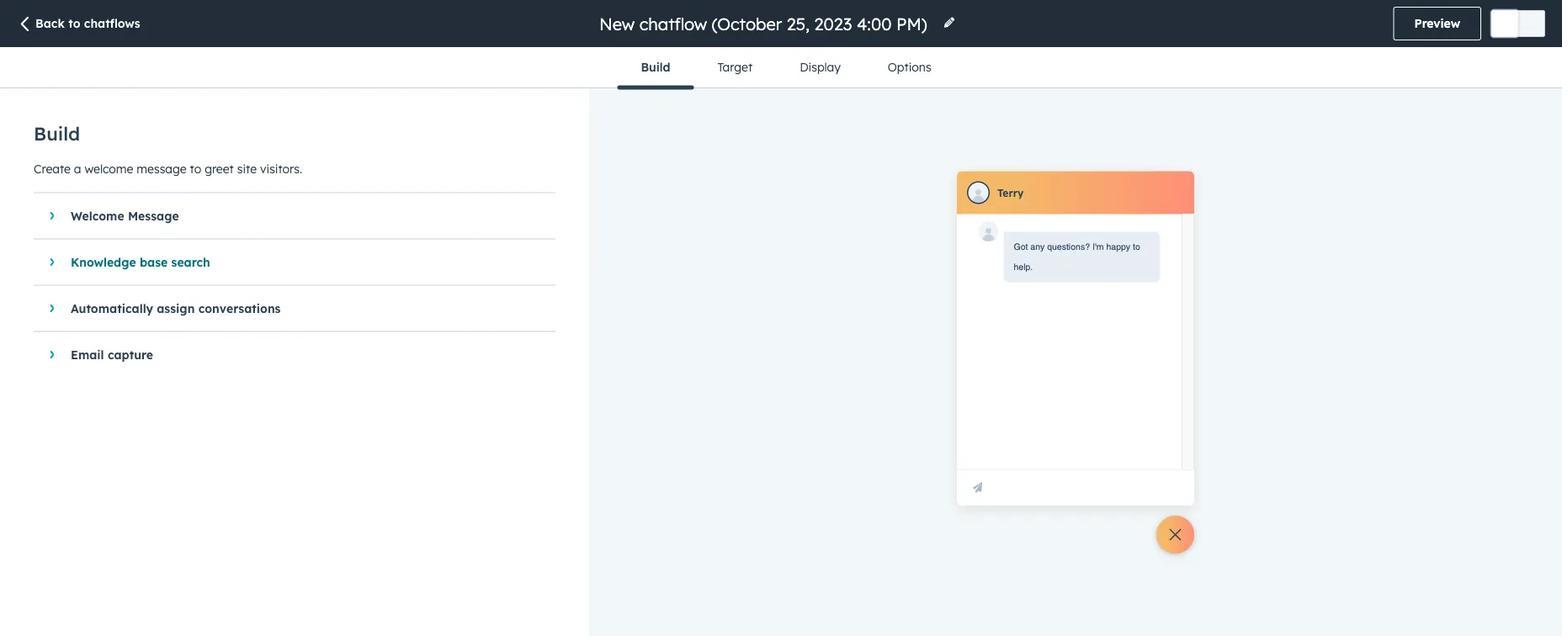 Task type: vqa. For each thing, say whether or not it's contained in the screenshot.
right deals
no



Task type: describe. For each thing, give the bounding box(es) containing it.
site
[[237, 161, 257, 176]]

to inside 'button'
[[68, 16, 80, 31]]

caret image for knowledge base search
[[50, 257, 54, 267]]

base
[[140, 255, 168, 270]]

create a welcome message to greet site visitors.
[[34, 161, 302, 176]]

welcome message button
[[34, 193, 539, 239]]

0 horizontal spatial build
[[34, 122, 80, 145]]

create
[[34, 161, 71, 176]]

navigation containing build
[[617, 47, 955, 90]]

preview button
[[1394, 7, 1482, 40]]

capture
[[108, 347, 153, 362]]

1 vertical spatial to
[[190, 161, 201, 176]]

display
[[800, 60, 841, 75]]

automatically assign conversations button
[[34, 286, 539, 331]]

build button
[[617, 47, 694, 90]]

caret image for welcome message
[[50, 211, 54, 221]]

welcome
[[71, 209, 124, 223]]

automatically
[[71, 301, 153, 316]]

email capture
[[71, 347, 153, 362]]

email
[[71, 347, 104, 362]]

knowledge base search button
[[34, 239, 539, 285]]

message
[[137, 161, 187, 176]]

display button
[[776, 47, 864, 88]]



Task type: locate. For each thing, give the bounding box(es) containing it.
0 vertical spatial to
[[68, 16, 80, 31]]

to left greet
[[190, 161, 201, 176]]

automatically assign conversations
[[71, 301, 281, 316]]

knowledge
[[71, 255, 136, 270]]

target button
[[694, 47, 776, 88]]

options
[[888, 60, 932, 75]]

2 caret image from the top
[[50, 257, 54, 267]]

1 horizontal spatial build
[[641, 60, 670, 75]]

search
[[171, 255, 210, 270]]

caret image for automatically assign conversations
[[50, 303, 54, 314]]

caret image
[[50, 211, 54, 221], [50, 257, 54, 267]]

0 vertical spatial caret image
[[50, 303, 54, 314]]

None field
[[598, 12, 933, 35]]

caret image left email
[[50, 350, 54, 360]]

assign
[[157, 301, 195, 316]]

chatflows
[[84, 16, 140, 31]]

knowledge base search
[[71, 255, 210, 270]]

greet
[[205, 161, 234, 176]]

1 vertical spatial build
[[34, 122, 80, 145]]

email capture button
[[34, 332, 539, 378]]

2 caret image from the top
[[50, 350, 54, 360]]

1 caret image from the top
[[50, 303, 54, 314]]

back to chatflows button
[[17, 15, 140, 34]]

1 vertical spatial caret image
[[50, 350, 54, 360]]

target
[[718, 60, 753, 75]]

caret image inside knowledge base search dropdown button
[[50, 257, 54, 267]]

1 caret image from the top
[[50, 211, 54, 221]]

back to chatflows
[[35, 16, 140, 31]]

message
[[128, 209, 179, 223]]

welcome
[[85, 161, 133, 176]]

a
[[74, 161, 81, 176]]

1 vertical spatial caret image
[[50, 257, 54, 267]]

conversations
[[198, 301, 281, 316]]

0 vertical spatial build
[[641, 60, 670, 75]]

caret image left automatically
[[50, 303, 54, 314]]

caret image inside email capture 'dropdown button'
[[50, 350, 54, 360]]

0 vertical spatial caret image
[[50, 211, 54, 221]]

back
[[35, 16, 65, 31]]

caret image
[[50, 303, 54, 314], [50, 350, 54, 360]]

caret image inside automatically assign conversations dropdown button
[[50, 303, 54, 314]]

build inside 'button'
[[641, 60, 670, 75]]

build
[[641, 60, 670, 75], [34, 122, 80, 145]]

to right back
[[68, 16, 80, 31]]

options button
[[864, 47, 955, 88]]

preview
[[1415, 16, 1461, 31]]

caret image left knowledge
[[50, 257, 54, 267]]

to
[[68, 16, 80, 31], [190, 161, 201, 176]]

caret image inside welcome message dropdown button
[[50, 211, 54, 221]]

1 horizontal spatial to
[[190, 161, 201, 176]]

visitors.
[[260, 161, 302, 176]]

caret image for email capture
[[50, 350, 54, 360]]

welcome message
[[71, 209, 179, 223]]

build up create
[[34, 122, 80, 145]]

caret image left welcome
[[50, 211, 54, 221]]

navigation
[[617, 47, 955, 90]]

build left target
[[641, 60, 670, 75]]

0 horizontal spatial to
[[68, 16, 80, 31]]



